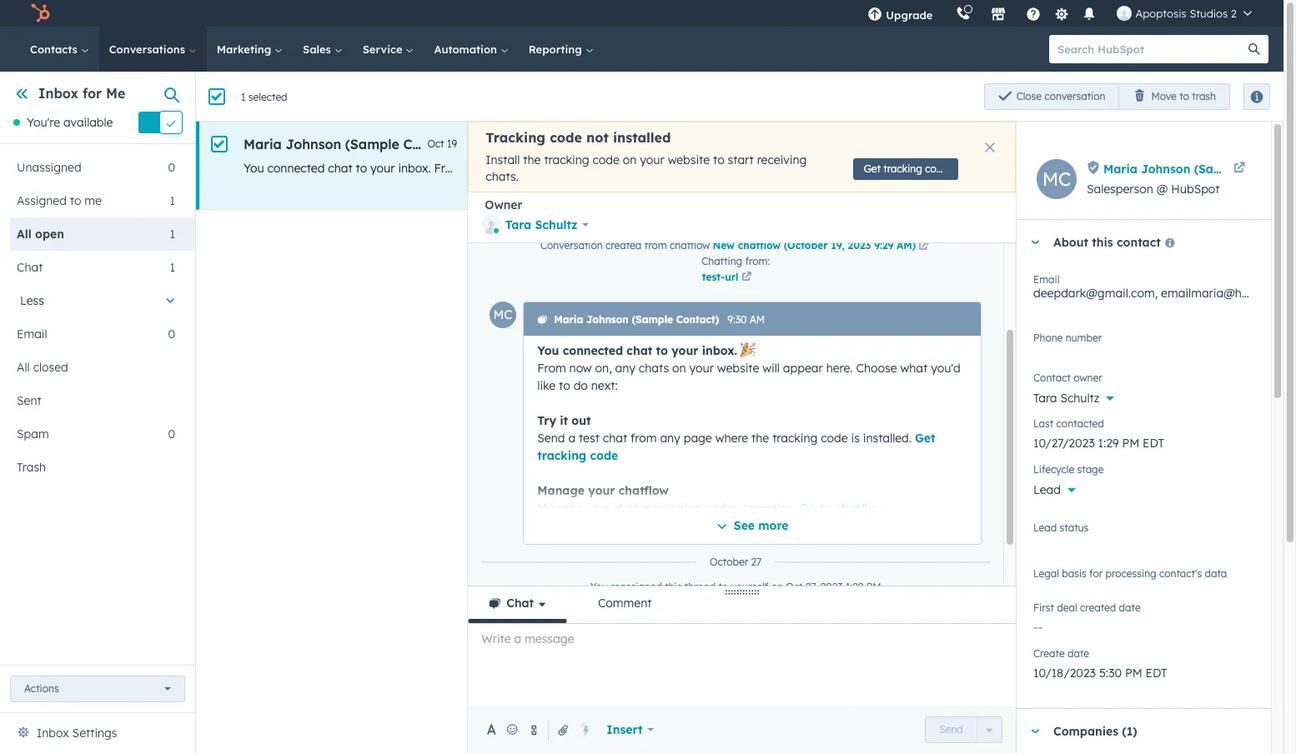 Task type: describe. For each thing, give the bounding box(es) containing it.
appear inside "row"
[[680, 161, 720, 176]]

inbox settings
[[37, 726, 117, 741]]

contact
[[1117, 235, 1161, 250]]

out inside try it out send a test chat from any page where the tracking code is installed.
[[572, 414, 591, 429]]

search image
[[1249, 43, 1260, 55]]

your inside install the tracking code on your website to start receiving chats.
[[640, 153, 665, 168]]

(october
[[784, 240, 828, 252]]

get tracking code button
[[853, 158, 958, 180]]

out inside live chat from maria johnson (sample contact) with context you connected chat to your inbox.
from now on, any chats on your website will appear here. choose what you&#x27;d like to do next:

try it out 
send a test chat from any page where the tracking code is ins "row"
[[975, 161, 993, 176]]

2 vertical spatial contact)
[[676, 314, 719, 326]]

deepdark@gmail.com,
[[1033, 286, 1158, 301]]

website inside "row"
[[614, 161, 656, 176]]

email for email
[[17, 327, 47, 342]]

automation
[[434, 43, 500, 56]]

see more button
[[716, 516, 789, 538]]

website inside you connected chat to your inbox. 🎉 from now on, any chats on your website will appear here. choose what you'd like to do next:
[[717, 361, 759, 376]]

page inside try it out send a test chat from any page where the tracking code is installed.
[[684, 431, 712, 446]]

help button
[[1020, 0, 1048, 27]]

open
[[35, 227, 64, 242]]

choose inside "row"
[[753, 161, 794, 176]]

a inside "row"
[[1027, 161, 1034, 176]]

menu containing apoptosis studios 2
[[856, 0, 1264, 27]]

0 horizontal spatial close conversation
[[1016, 90, 1105, 103]]

oct 19
[[427, 138, 457, 150]]

legal basis for processing contact's data
[[1033, 568, 1227, 581]]

1 vertical spatial created
[[1080, 602, 1116, 615]]

test-url
[[702, 271, 739, 283]]

do inside "row"
[[897, 161, 911, 176]]

chat inside you connected chat to your inbox. 🎉 from now on, any chats on your website will appear here. choose what you'd like to do next:
[[627, 344, 652, 359]]

conversation
[[540, 240, 603, 252]]

all closed button
[[10, 351, 175, 385]]

try inside "row"
[[944, 161, 961, 176]]

code inside try it out send a test chat from any page where the tracking code is installed.
[[821, 431, 848, 446]]

inbox settings link
[[37, 724, 117, 744]]

thread
[[685, 581, 716, 594]]

member
[[618, 607, 664, 622]]

number
[[1066, 332, 1102, 344]]

try it out send a test chat from any page where the tracking code is installed.
[[537, 414, 915, 446]]

install the tracking code on your website to start receiving chats.
[[486, 153, 807, 184]]

now inside "row"
[[466, 161, 489, 176]]

what inside live chat from maria johnson (sample contact) with context you connected chat to your inbox.
from now on, any chats on your website will appear here. choose what you&#x27;d like to do next:

try it out 
send a test chat from any page where the tracking code is ins "row"
[[797, 161, 824, 176]]

tracking code not installed alert
[[468, 122, 1016, 193]]

the inside "row"
[[1210, 161, 1228, 176]]

contact) inside "row"
[[403, 136, 460, 153]]

emailmaria@hubspot.com
[[1161, 286, 1296, 301]]

test inside try it out send a test chat from any page where the tracking code is installed.
[[579, 431, 600, 446]]

first deal created date
[[1033, 602, 1141, 615]]

chats.
[[486, 169, 519, 184]]

a inside try it out send a test chat from any page where the tracking code is installed.
[[568, 431, 576, 446]]

Create date text field
[[1033, 658, 1254, 685]]

october 27
[[710, 556, 762, 569]]

next: inside you connected chat to your inbox. 🎉 from now on, any chats on your website will appear here. choose what you'd like to do next:
[[591, 379, 618, 394]]

hubspot link
[[20, 3, 63, 23]]

calling icon button
[[950, 3, 978, 24]]

1 for chat
[[170, 261, 175, 276]]

settings image
[[1054, 7, 1069, 22]]

do inside you connected chat to your inbox. 🎉 from now on, any chats on your website will appear here. choose what you'd like to do next:
[[574, 379, 588, 394]]

close conversation button down "search hubspot" search field
[[1077, 83, 1209, 110]]

start
[[728, 153, 754, 168]]

owner
[[485, 198, 522, 213]]

what inside you connected chat to your inbox. 🎉 from now on, any chats on your website will appear here. choose what you'd like to do next:
[[900, 361, 928, 376]]

sales
[[303, 43, 334, 56]]

service
[[363, 43, 406, 56]]

0 for spam
[[168, 427, 175, 442]]

like inside you connected chat to your inbox. 🎉 from now on, any chats on your website will appear here. choose what you'd like to do next:
[[537, 379, 556, 394]]

the left the color at bottom
[[598, 554, 615, 569]]

try inside try it out send a test chat from any page where the tracking code is installed.
[[537, 414, 556, 429]]

27,
[[806, 581, 818, 594]]

conversation for close conversation "button" above close icon
[[1045, 90, 1105, 103]]

it inside try it out send a test chat from any page where the tracking code is installed.
[[560, 414, 568, 429]]

url
[[725, 271, 739, 283]]

1 vertical spatial tara
[[1033, 391, 1057, 406]]

send inside button
[[939, 724, 963, 736]]

9:29
[[874, 240, 894, 252]]

to inside install the tracking code on your website to start receiving chats.
[[713, 153, 724, 168]]

1 horizontal spatial close conversation
[[1106, 90, 1195, 102]]

0 horizontal spatial tara schultz
[[505, 218, 577, 233]]

comment
[[598, 596, 652, 611]]

any inside try it out send a test chat from any page where the tracking code is installed.
[[660, 431, 680, 446]]

2 manage from the top
[[537, 501, 583, 516]]

2 vertical spatial maria
[[554, 314, 583, 326]]

create date
[[1033, 648, 1089, 661]]

🎉
[[741, 344, 756, 359]]

you're available
[[27, 115, 113, 130]]

chatting
[[702, 255, 742, 268]]

go to chatflow link
[[799, 501, 885, 516]]

lifecycle
[[1033, 464, 1074, 476]]

manage for manage team member access and availability.
[[537, 607, 583, 622]]

close image
[[985, 143, 995, 153]]

connected for you connected chat to your inbox. from now on, any chats on your website will appear here. choose what you'd like to do next:  try it out  send a test chat from any page where the tracking cod
[[267, 161, 325, 176]]

contacts link
[[20, 27, 99, 72]]

choose inside you connected chat to your inbox. 🎉 from now on, any chats on your website will appear here. choose what you'd like to do next:
[[856, 361, 897, 376]]

Phone number text field
[[1033, 329, 1254, 363]]

am)
[[897, 240, 916, 252]]

chats inside "row"
[[536, 161, 566, 176]]

1 horizontal spatial tara schultz
[[1033, 391, 1100, 406]]

chatflow left new
[[670, 240, 710, 252]]

team
[[586, 607, 615, 622]]

1 vertical spatial 2023
[[820, 581, 843, 594]]

1 horizontal spatial for
[[1089, 568, 1103, 581]]

go
[[799, 501, 816, 516]]

tracking code not installed
[[486, 129, 671, 146]]

First deal created date text field
[[1033, 612, 1254, 639]]

test inside "row"
[[1038, 161, 1058, 176]]

(sample inside "row"
[[345, 136, 399, 153]]

receiving
[[757, 153, 807, 168]]

19
[[447, 138, 457, 150]]

of
[[702, 554, 714, 569]]

test-
[[702, 271, 725, 283]]

appear inside you connected chat to your inbox. 🎉 from now on, any chats on your website will appear here. choose what you'd like to do next:
[[783, 361, 823, 376]]

0 for unassigned
[[168, 160, 175, 175]]

1 vertical spatial date
[[1068, 648, 1089, 661]]

0 vertical spatial for
[[83, 85, 102, 102]]

marketing
[[217, 43, 274, 56]]

maria johnson (sample contact) inside live chat from maria johnson (sample contact) with context you connected chat to your inbox.
from now on, any chats on your website will appear here. choose what you&#x27;d like to do next:

try it out 
send a test chat from any page where the tracking code is ins "row"
[[244, 136, 460, 153]]

now inside you connected chat to your inbox. 🎉 from now on, any chats on your website will appear here. choose what you'd like to do next:
[[569, 361, 592, 376]]

move
[[1151, 90, 1177, 103]]

email for email deepdark@gmail.com, emailmaria@hubspot.com
[[1033, 274, 1060, 286]]

contacted
[[1056, 418, 1104, 430]]

0 vertical spatial 2023
[[848, 240, 871, 252]]

where inside live chat from maria johnson (sample contact) with context you connected chat to your inbox.
from now on, any chats on your website will appear here. choose what you&#x27;d like to do next:

try it out 
send a test chat from any page where the tracking code is ins "row"
[[1174, 161, 1207, 176]]

comment button
[[577, 587, 673, 624]]

automation.
[[729, 501, 796, 516]]

from inside you connected chat to your inbox. 🎉 from now on, any chats on your website will appear here. choose what you'd like to do next:
[[537, 361, 566, 376]]

phone number
[[1033, 332, 1102, 344]]

upgrade
[[886, 8, 933, 22]]

where inside try it out send a test chat from any page where the tracking code is installed.
[[715, 431, 748, 446]]

you connected chat to your inbox. from now on, any chats on your website will appear here. choose what you'd like to do next:  try it out  send a test chat from any page where the tracking cod
[[244, 161, 1296, 176]]

chatflow right go
[[835, 501, 885, 516]]

sales link
[[293, 27, 353, 72]]

deal
[[1057, 602, 1077, 615]]

installed.
[[863, 431, 912, 446]]

2 vertical spatial johnson
[[586, 314, 629, 326]]

hubspot
[[1171, 182, 1220, 197]]

1 vertical spatial and
[[649, 554, 670, 569]]

1 vertical spatial from
[[644, 240, 667, 252]]

contact) inside "link"
[[1246, 161, 1296, 176]]

insert button
[[596, 714, 665, 747]]

you for you reassigned this thread to yourself on oct 27, 2023 1:29 pm
[[590, 581, 608, 594]]

2 vertical spatial and
[[708, 607, 729, 622]]

1 horizontal spatial link opens in a new window image
[[919, 240, 929, 255]]

code inside button
[[925, 162, 948, 175]]

hubspot image
[[30, 3, 50, 23]]

companies (1)
[[1053, 725, 1137, 740]]

1 vertical spatial get tracking code
[[537, 431, 935, 464]]

will inside you connected chat to your inbox. 🎉 from now on, any chats on your website will appear here. choose what you'd like to do next:
[[763, 361, 780, 376]]

1 vertical spatial schultz
[[1060, 391, 1100, 406]]

0 horizontal spatial tara
[[505, 218, 531, 233]]

not
[[586, 129, 609, 146]]

customize
[[537, 554, 595, 569]]

code inside install the tracking code on your website to start receiving chats.
[[593, 153, 620, 168]]

group containing close conversation
[[984, 83, 1230, 110]]

data
[[1205, 568, 1227, 581]]

any inside you connected chat to your inbox. 🎉 from now on, any chats on your website will appear here. choose what you'd like to do next:
[[615, 361, 635, 376]]

1 vertical spatial maria johnson (sample contact)
[[1103, 161, 1296, 176]]

caret image for about this contact dropdown button
[[1030, 241, 1040, 245]]

basis
[[1062, 568, 1087, 581]]

tracking inside 'get tracking code'
[[537, 449, 586, 464]]

move to trash
[[1151, 90, 1216, 103]]

inbox. for 🎉
[[702, 344, 737, 359]]

conversation for close conversation "button" underneath "search hubspot" search field
[[1134, 90, 1195, 102]]

from inside "row"
[[434, 161, 463, 176]]

all closed
[[17, 361, 68, 376]]

it inside "row"
[[964, 161, 971, 176]]

test-url link
[[702, 270, 770, 285]]

on, inside "row"
[[492, 161, 509, 176]]

about this contact button
[[1017, 220, 1254, 265]]

1 vertical spatial this
[[665, 581, 682, 594]]

studios
[[1190, 7, 1228, 20]]

group down search button
[[1209, 83, 1270, 110]]

this inside dropdown button
[[1092, 235, 1113, 250]]

website inside install the tracking code on your website to start receiving chats.
[[668, 153, 710, 168]]

processing
[[1106, 568, 1157, 581]]

oct inside live chat from maria johnson (sample contact) with context you connected chat to your inbox.
from now on, any chats on your website will appear here. choose what you&#x27;d like to do next:

try it out 
send a test chat from any page where the tracking code is ins "row"
[[427, 138, 444, 150]]

manage your chatflow manage your chat messaging and automation. go to chatflow
[[537, 484, 885, 516]]

main content containing tracking code not installed
[[196, 72, 1296, 754]]

1 for all open
[[170, 227, 175, 242]]

code inside 'get tracking code'
[[590, 449, 618, 464]]

style
[[674, 554, 699, 569]]

more
[[758, 519, 789, 534]]

availability.
[[732, 607, 794, 622]]

am
[[750, 314, 765, 326]]

contact's
[[1159, 568, 1202, 581]]

to inside button
[[1179, 90, 1189, 103]]



Task type: locate. For each thing, give the bounding box(es) containing it.
main content
[[196, 72, 1296, 754]]

website left the start
[[668, 153, 710, 168]]

0 horizontal spatial a
[[568, 431, 576, 446]]

will inside "row"
[[659, 161, 677, 176]]

0 vertical spatial you'd
[[828, 161, 857, 176]]

see more
[[734, 519, 789, 534]]

close conversation down "search hubspot" search field
[[1106, 90, 1195, 102]]

reporting
[[529, 43, 585, 56]]

from inside "row"
[[1089, 161, 1116, 176]]

tracking
[[544, 153, 589, 168], [1231, 161, 1276, 176], [884, 162, 922, 175], [772, 431, 818, 446], [537, 449, 586, 464]]

get inside 'get tracking code'
[[915, 431, 935, 446]]

and inside manage your chatflow manage your chat messaging and automation. go to chatflow
[[705, 501, 726, 516]]

1 vertical spatial will
[[763, 361, 780, 376]]

0 horizontal spatial for
[[83, 85, 102, 102]]

1 horizontal spatial schultz
[[1060, 391, 1100, 406]]

1 for assigned to me
[[170, 194, 175, 209]]

0 vertical spatial this
[[1092, 235, 1113, 250]]

link opens in a new window image
[[919, 242, 929, 252], [742, 273, 752, 283]]

first
[[1033, 602, 1054, 615]]

1 horizontal spatial oct
[[786, 581, 803, 594]]

tracking inside button
[[884, 162, 922, 175]]

0 horizontal spatial it
[[560, 414, 568, 429]]

see
[[734, 519, 755, 534]]

3 0 from the top
[[168, 427, 175, 442]]

inbox. inside you connected chat to your inbox. 🎉 from now on, any chats on your website will appear here. choose what you'd like to do next:
[[702, 344, 737, 359]]

on, inside you connected chat to your inbox. 🎉 from now on, any chats on your website will appear here. choose what you'd like to do next:
[[595, 361, 612, 376]]

inbox.
[[398, 161, 431, 176], [702, 344, 737, 359]]

1 vertical spatial do
[[574, 379, 588, 394]]

here. inside you connected chat to your inbox. 🎉 from now on, any chats on your website will appear here. choose what you'd like to do next:
[[826, 361, 853, 376]]

appear
[[680, 161, 720, 176], [783, 361, 823, 376]]

maria up salesperson
[[1103, 161, 1138, 176]]

1 vertical spatial out
[[572, 414, 591, 429]]

1 horizontal spatial test
[[1038, 161, 1058, 176]]

marketplaces image
[[991, 8, 1006, 23]]

spam
[[17, 427, 49, 442]]

1 vertical spatial tara schultz
[[1033, 391, 1100, 406]]

menu item
[[945, 0, 948, 27]]

on down the tracking code not installed
[[569, 161, 583, 176]]

(sample
[[345, 136, 399, 153], [1194, 161, 1242, 176], [632, 314, 673, 326]]

2 all from the top
[[17, 361, 30, 376]]

tara schultz image
[[1117, 6, 1132, 21]]

1 manage from the top
[[537, 484, 585, 499]]

now
[[466, 161, 489, 176], [569, 361, 592, 376]]

close for close conversation "button" above close icon
[[1016, 90, 1042, 103]]

on, down tracking
[[492, 161, 509, 176]]

for left me
[[83, 85, 102, 102]]

0 vertical spatial it
[[964, 161, 971, 176]]

upgrade image
[[868, 8, 883, 23]]

0 horizontal spatial will
[[659, 161, 677, 176]]

link opens in a new window image inside new chatflow (october 19, 2023 9:29 am) link
[[919, 242, 929, 252]]

chatflow up messaging
[[619, 484, 669, 499]]

what right the start
[[797, 161, 824, 176]]

1 vertical spatial tara schultz button
[[1033, 382, 1254, 410]]

actions button
[[10, 676, 185, 703]]

caret image for companies (1) dropdown button
[[1030, 730, 1040, 735]]

link opens in a new window image right am)
[[919, 240, 929, 255]]

to inside manage your chatflow manage your chat messaging and automation. go to chatflow
[[819, 501, 831, 516]]

all left the "closed"
[[17, 361, 30, 376]]

1 all from the top
[[17, 227, 32, 242]]

chat inside 'button'
[[507, 596, 534, 611]]

(sample inside "link"
[[1194, 161, 1242, 176]]

selected
[[248, 91, 287, 103]]

0 horizontal spatial try
[[537, 414, 556, 429]]

maria
[[244, 136, 282, 153], [1103, 161, 1138, 176], [554, 314, 583, 326]]

0 horizontal spatial you'd
[[828, 161, 857, 176]]

1 vertical spatial test
[[579, 431, 600, 446]]

get inside button
[[864, 162, 881, 175]]

you'd inside live chat from maria johnson (sample contact) with context you connected chat to your inbox.
from now on, any chats on your website will appear here. choose what you&#x27;d like to do next:

try it out 
send a test chat from any page where the tracking code is ins "row"
[[828, 161, 857, 176]]

this down customize the color and style of your chat widget.
[[665, 581, 682, 594]]

tracking inside "row"
[[1231, 161, 1276, 176]]

0 horizontal spatial do
[[574, 379, 588, 394]]

choose
[[753, 161, 794, 176], [856, 361, 897, 376]]

tara down "contact"
[[1033, 391, 1057, 406]]

on, down maria johnson (sample contact) 9:30 am
[[595, 361, 612, 376]]

1 vertical spatial page
[[684, 431, 712, 446]]

and left style
[[649, 554, 670, 569]]

0 horizontal spatial conversation
[[1045, 90, 1105, 103]]

johnson down conversation created from chatflow
[[586, 314, 629, 326]]

1 horizontal spatial what
[[900, 361, 928, 376]]

install
[[486, 153, 520, 168]]

will down installed
[[659, 161, 677, 176]]

1 horizontal spatial 2023
[[848, 240, 871, 252]]

lead inside popup button
[[1033, 483, 1061, 498]]

0 vertical spatial 0
[[168, 160, 175, 175]]

(1)
[[1122, 725, 1137, 740]]

page inside "row"
[[1142, 161, 1171, 176]]

0 vertical spatial inbox
[[38, 85, 78, 102]]

lead down lifecycle
[[1033, 483, 1061, 498]]

all for all open
[[17, 227, 32, 242]]

menu
[[856, 0, 1264, 27]]

0 vertical spatial like
[[861, 161, 879, 176]]

new chatflow (october 19, 2023 9:29 am) link
[[713, 240, 931, 255]]

you'd inside you connected chat to your inbox. 🎉 from now on, any chats on your website will appear here. choose what you'd like to do next:
[[931, 361, 961, 376]]

1 vertical spatial from
[[537, 361, 566, 376]]

stage
[[1077, 464, 1104, 476]]

1:29
[[846, 581, 864, 594]]

salesperson
[[1087, 182, 1153, 197]]

close left move
[[1106, 90, 1132, 102]]

1 horizontal spatial date
[[1119, 602, 1141, 615]]

chatflow up 'from:'
[[738, 240, 781, 252]]

link opens in a new window image right am)
[[919, 242, 929, 252]]

and down you reassigned this thread to yourself on oct 27, 2023 1:29 pm
[[708, 607, 729, 622]]

inbox for inbox settings
[[37, 726, 69, 741]]

email down about
[[1033, 274, 1060, 286]]

johnson down the selected
[[286, 136, 341, 153]]

lead status
[[1033, 522, 1089, 535]]

schultz down owner
[[1060, 391, 1100, 406]]

1 vertical spatial maria
[[1103, 161, 1138, 176]]

tara schultz button for owner
[[482, 213, 589, 238]]

schultz up conversation
[[535, 218, 577, 233]]

any down tracking
[[512, 161, 532, 176]]

me
[[85, 194, 102, 209]]

0 vertical spatial maria
[[244, 136, 282, 153]]

caret image inside about this contact dropdown button
[[1030, 241, 1040, 245]]

get tracking code up manage your chatflow manage your chat messaging and automation. go to chatflow
[[537, 431, 935, 464]]

close inside group
[[1016, 90, 1042, 103]]

1 vertical spatial oct
[[786, 581, 803, 594]]

new
[[713, 240, 735, 252]]

october
[[710, 556, 748, 569]]

(sample down conversation created from chatflow
[[632, 314, 673, 326]]

0 vertical spatial schultz
[[535, 218, 577, 233]]

get up 9:29
[[864, 162, 881, 175]]

inbox. down oct 19
[[398, 161, 431, 176]]

link opens in a new window image for link opens in a new window image within the test-url link
[[742, 273, 752, 283]]

1 vertical spatial a
[[568, 431, 576, 446]]

reporting link
[[519, 27, 603, 72]]

get tracking code inside get tracking code button
[[864, 162, 948, 175]]

the up automation.
[[752, 431, 769, 446]]

3 manage from the top
[[537, 607, 583, 622]]

1 horizontal spatial tara
[[1033, 391, 1057, 406]]

1 vertical spatial chats
[[639, 361, 669, 376]]

on inside install the tracking code on your website to start receiving chats.
[[623, 153, 637, 168]]

19,
[[831, 240, 845, 252]]

1 caret image from the top
[[1030, 241, 1040, 245]]

1 vertical spatial it
[[560, 414, 568, 429]]

2 lead from the top
[[1033, 522, 1057, 535]]

connected down the selected
[[267, 161, 325, 176]]

all left open
[[17, 227, 32, 242]]

1 horizontal spatial maria
[[554, 314, 583, 326]]

page up manage your chatflow manage your chat messaging and automation. go to chatflow
[[684, 431, 712, 446]]

0 vertical spatial from
[[434, 161, 463, 176]]

oct left 19 at left top
[[427, 138, 444, 150]]

date down legal basis for processing contact's data at the right bottom of page
[[1119, 602, 1141, 615]]

email inside email deepdark@gmail.com, emailmaria@hubspot.com
[[1033, 274, 1060, 286]]

all inside button
[[17, 361, 30, 376]]

like inside "row"
[[861, 161, 879, 176]]

yourself
[[731, 581, 768, 594]]

chats
[[536, 161, 566, 176], [639, 361, 669, 376]]

website down 🎉
[[717, 361, 759, 376]]

johnson up @
[[1141, 161, 1191, 176]]

page
[[1142, 161, 1171, 176], [684, 431, 712, 446]]

apoptosis studios 2
[[1136, 7, 1237, 20]]

you for you connected chat to your inbox. 🎉 from now on, any chats on your website will appear here. choose what you'd like to do next:
[[537, 344, 559, 359]]

1 vertical spatial try
[[537, 414, 556, 429]]

2
[[1231, 7, 1237, 20]]

conversation inside group
[[1045, 90, 1105, 103]]

chats down the tracking code not installed
[[536, 161, 566, 176]]

0 horizontal spatial what
[[797, 161, 824, 176]]

0 horizontal spatial website
[[614, 161, 656, 176]]

here. inside live chat from maria johnson (sample contact) with context you connected chat to your inbox.
from now on, any chats on your website will appear here. choose what you&#x27;d like to do next:

try it out 
send a test chat from any page where the tracking code is ins "row"
[[723, 161, 750, 176]]

1 vertical spatial where
[[715, 431, 748, 446]]

2023 right 19,
[[848, 240, 871, 252]]

inbox. inside "row"
[[398, 161, 431, 176]]

on down installed
[[623, 153, 637, 168]]

on inside "row"
[[569, 161, 583, 176]]

1 horizontal spatial on,
[[595, 361, 612, 376]]

1 lead from the top
[[1033, 483, 1061, 498]]

send group
[[925, 717, 1003, 744]]

1 vertical spatial what
[[900, 361, 928, 376]]

where up hubspot
[[1174, 161, 1207, 176]]

legal
[[1033, 568, 1059, 581]]

0 vertical spatial choose
[[753, 161, 794, 176]]

2023 right 27,
[[820, 581, 843, 594]]

chat inside try it out send a test chat from any page where the tracking code is installed.
[[603, 431, 627, 446]]

chats down maria johnson (sample contact) 9:30 am
[[639, 361, 669, 376]]

any down maria johnson (sample contact) 9:30 am
[[615, 361, 635, 376]]

0 horizontal spatial link opens in a new window image
[[742, 270, 752, 285]]

you're
[[27, 115, 60, 130]]

chat up less
[[17, 261, 43, 276]]

oct left 27,
[[786, 581, 803, 594]]

1 horizontal spatial here.
[[826, 361, 853, 376]]

customize the color and style of your chat widget.
[[537, 554, 816, 569]]

0 vertical spatial chats
[[536, 161, 566, 176]]

0 vertical spatial link opens in a new window image
[[919, 240, 929, 255]]

conversation down "search hubspot" search field
[[1134, 90, 1195, 102]]

0 vertical spatial tara schultz
[[505, 218, 577, 233]]

caret image inside companies (1) dropdown button
[[1030, 730, 1040, 735]]

2 vertical spatial send
[[939, 724, 963, 736]]

1 vertical spatial link opens in a new window image
[[742, 270, 752, 285]]

0 vertical spatial try
[[944, 161, 961, 176]]

from:
[[745, 255, 770, 268]]

close conversation down settings icon
[[1016, 90, 1105, 103]]

1 vertical spatial manage
[[537, 501, 583, 516]]

notifications button
[[1075, 0, 1104, 27]]

0 vertical spatial what
[[797, 161, 824, 176]]

assigned
[[17, 194, 67, 209]]

0 vertical spatial out
[[975, 161, 993, 176]]

(sample up hubspot
[[1194, 161, 1242, 176]]

0 vertical spatial chat
[[17, 261, 43, 276]]

lead for lead status
[[1033, 522, 1057, 535]]

chat
[[328, 161, 352, 176], [1062, 161, 1086, 176], [627, 344, 652, 359], [603, 431, 627, 446], [614, 501, 638, 516], [745, 554, 769, 569]]

from left new
[[644, 240, 667, 252]]

here. up is
[[826, 361, 853, 376]]

the
[[523, 153, 541, 168], [1210, 161, 1228, 176], [752, 431, 769, 446], [598, 554, 615, 569]]

caret image left about
[[1030, 241, 1040, 245]]

1 horizontal spatial choose
[[856, 361, 897, 376]]

closed
[[33, 361, 68, 376]]

from up messaging
[[631, 431, 657, 446]]

conversation down notifications icon
[[1045, 90, 1105, 103]]

(sample left oct 19
[[345, 136, 399, 153]]

automation link
[[424, 27, 519, 72]]

1 horizontal spatial you
[[537, 344, 559, 359]]

1 selected
[[241, 91, 287, 103]]

0 vertical spatial created
[[606, 240, 642, 252]]

maria inside "link"
[[1103, 161, 1138, 176]]

inbox. left 🎉
[[702, 344, 737, 359]]

get
[[864, 162, 881, 175], [915, 431, 935, 446]]

service link
[[353, 27, 424, 72]]

contact)
[[403, 136, 460, 153], [1246, 161, 1296, 176], [676, 314, 719, 326]]

1 horizontal spatial link opens in a new window image
[[919, 242, 929, 252]]

johnson inside live chat from maria johnson (sample contact) with context you connected chat to your inbox.
from now on, any chats on your website will appear here. choose what you&#x27;d like to do next:

try it out 
send a test chat from any page where the tracking code is ins "row"
[[286, 136, 341, 153]]

link opens in a new window image right url
[[742, 273, 752, 283]]

sent button
[[10, 385, 175, 418]]

2 vertical spatial (sample
[[632, 314, 673, 326]]

the up hubspot
[[1210, 161, 1228, 176]]

here. left receiving
[[723, 161, 750, 176]]

tara schultz up conversation
[[505, 218, 577, 233]]

close conversation button up close icon
[[984, 83, 1120, 110]]

you reassigned this thread to yourself on oct 27, 2023 1:29 pm
[[590, 581, 881, 594]]

link opens in a new window image for right link opens in a new window image
[[919, 242, 929, 252]]

website down installed
[[614, 161, 656, 176]]

group
[[1209, 83, 1270, 110], [984, 83, 1230, 110]]

tracking inside try it out send a test chat from any page where the tracking code is installed.
[[772, 431, 818, 446]]

contact
[[1033, 372, 1071, 384]]

0 horizontal spatial link opens in a new window image
[[742, 273, 752, 283]]

9:30
[[728, 314, 747, 326]]

the inside try it out send a test chat from any page where the tracking code is installed.
[[752, 431, 769, 446]]

lead left status
[[1033, 522, 1057, 535]]

connected down maria johnson (sample contact) 9:30 am
[[563, 344, 623, 359]]

live chat from maria johnson (sample contact) with context you connected chat to your inbox.
from now on, any chats on your website will appear here. choose what you&#x27;d like to do next:

try it out 
send a test chat from any page where the tracking code is ins row
[[196, 122, 1296, 210]]

link opens in a new window image right url
[[742, 270, 752, 285]]

1 vertical spatial 0
[[168, 327, 175, 342]]

date right create
[[1068, 648, 1089, 661]]

maria down 1 selected
[[244, 136, 282, 153]]

maria johnson (sample contact) 9:30 am
[[554, 314, 765, 326]]

1 vertical spatial johnson
[[1141, 161, 1191, 176]]

0 vertical spatial do
[[897, 161, 911, 176]]

manage for manage your chatflow manage your chat messaging and automation. go to chatflow
[[537, 484, 585, 499]]

created right conversation
[[606, 240, 642, 252]]

companies (1) button
[[1017, 710, 1254, 754]]

where
[[1174, 161, 1207, 176], [715, 431, 748, 446]]

johnson inside maria johnson (sample contact) "link"
[[1141, 161, 1191, 176]]

2 horizontal spatial contact)
[[1246, 161, 1296, 176]]

connected inside you connected chat to your inbox. 🎉 from now on, any chats on your website will appear here. choose what you'd like to do next:
[[563, 344, 623, 359]]

inbox up you're available
[[38, 85, 78, 102]]

0 vertical spatial tara
[[505, 218, 531, 233]]

this
[[1092, 235, 1113, 250], [665, 581, 682, 594]]

link opens in a new window image inside test-url link
[[742, 273, 752, 283]]

0 vertical spatial (sample
[[345, 136, 399, 153]]

chat
[[17, 261, 43, 276], [507, 596, 534, 611]]

conversation created from chatflow
[[540, 240, 713, 252]]

1 0 from the top
[[168, 160, 175, 175]]

inbox left settings
[[37, 726, 69, 741]]

link opens in a new window image
[[919, 240, 929, 255], [742, 270, 752, 285]]

chat left team
[[507, 596, 534, 611]]

0 horizontal spatial chat
[[17, 261, 43, 276]]

tara schultz button up conversation
[[482, 213, 589, 238]]

any up messaging
[[660, 431, 680, 446]]

0
[[168, 160, 175, 175], [168, 327, 175, 342], [168, 427, 175, 442]]

settings
[[72, 726, 117, 741]]

color
[[619, 554, 646, 569]]

1 horizontal spatial where
[[1174, 161, 1207, 176]]

the inside install the tracking code on your website to start receiving chats.
[[523, 153, 541, 168]]

access
[[667, 607, 704, 622]]

0 for email
[[168, 327, 175, 342]]

2 0 from the top
[[168, 327, 175, 342]]

phone
[[1033, 332, 1063, 344]]

about
[[1053, 235, 1088, 250]]

0 horizontal spatial chats
[[536, 161, 566, 176]]

0 horizontal spatial out
[[572, 414, 591, 429]]

close down help image
[[1016, 90, 1042, 103]]

caret image left companies
[[1030, 730, 1040, 735]]

johnson
[[286, 136, 341, 153], [1141, 161, 1191, 176], [586, 314, 629, 326]]

page up salesperson @ hubspot
[[1142, 161, 1171, 176]]

test
[[1038, 161, 1058, 176], [579, 431, 600, 446]]

1 vertical spatial link opens in a new window image
[[742, 273, 752, 283]]

0 horizontal spatial next:
[[591, 379, 618, 394]]

2 caret image from the top
[[1030, 730, 1040, 735]]

chats inside you connected chat to your inbox. 🎉 from now on, any chats on your website will appear here. choose what you'd like to do next:
[[639, 361, 669, 376]]

installed
[[613, 129, 671, 146]]

you for you connected chat to your inbox. from now on, any chats on your website will appear here. choose what you'd like to do next:  try it out  send a test chat from any page where the tracking cod
[[244, 161, 264, 176]]

you're available image
[[13, 119, 20, 126]]

send inside try it out send a test chat from any page where the tracking code is installed.
[[537, 431, 565, 446]]

inbox for me
[[38, 85, 125, 102]]

all for all closed
[[17, 361, 30, 376]]

0 horizontal spatial appear
[[680, 161, 720, 176]]

1 vertical spatial connected
[[563, 344, 623, 359]]

and right messaging
[[705, 501, 726, 516]]

the down tracking
[[523, 153, 541, 168]]

trash
[[1192, 90, 1216, 103]]

caret image
[[1030, 241, 1040, 245], [1030, 730, 1040, 735]]

connected for you connected chat to your inbox. 🎉 from now on, any chats on your website will appear here. choose what you'd like to do next:
[[563, 344, 623, 359]]

link opens in a new window image inside test-url link
[[742, 270, 752, 285]]

where up manage your chatflow manage your chat messaging and automation. go to chatflow
[[715, 431, 748, 446]]

any up salesperson
[[1119, 161, 1139, 176]]

get tracking code up am)
[[864, 162, 948, 175]]

1 vertical spatial send
[[537, 431, 565, 446]]

2 vertical spatial manage
[[537, 607, 583, 622]]

1 horizontal spatial connected
[[563, 344, 623, 359]]

0 horizontal spatial created
[[606, 240, 642, 252]]

Last contacted text field
[[1033, 428, 1254, 455]]

@
[[1157, 182, 1168, 197]]

lead for lead
[[1033, 483, 1061, 498]]

tara schultz button up last contacted text field
[[1033, 382, 1254, 410]]

send inside "row"
[[996, 161, 1024, 176]]

for right basis
[[1089, 568, 1103, 581]]

cod
[[1280, 161, 1296, 176]]

1 horizontal spatial (sample
[[632, 314, 673, 326]]

0 horizontal spatial oct
[[427, 138, 444, 150]]

tara schultz down contact owner in the right of the page
[[1033, 391, 1100, 406]]

close for close conversation "button" underneath "search hubspot" search field
[[1106, 90, 1132, 102]]

notifications image
[[1082, 8, 1097, 23]]

0 vertical spatial and
[[705, 501, 726, 516]]

0 horizontal spatial now
[[466, 161, 489, 176]]

close
[[1106, 90, 1132, 102], [1016, 90, 1042, 103]]

1 horizontal spatial conversation
[[1134, 90, 1195, 102]]

inbox for inbox for me
[[38, 85, 78, 102]]

maria inside "row"
[[244, 136, 282, 153]]

0 horizontal spatial page
[[684, 431, 712, 446]]

you inside "row"
[[244, 161, 264, 176]]

from up salesperson
[[1089, 161, 1116, 176]]

tracking inside install the tracking code on your website to start receiving chats.
[[544, 153, 589, 168]]

tara schultz button for contact owner
[[1033, 382, 1254, 410]]

0 horizontal spatial (sample
[[345, 136, 399, 153]]

you inside you connected chat to your inbox. 🎉 from now on, any chats on your website will appear here. choose what you'd like to do next:
[[537, 344, 559, 359]]

on right yourself
[[771, 581, 783, 594]]

1 horizontal spatial this
[[1092, 235, 1113, 250]]

insert
[[607, 723, 643, 738]]

1 vertical spatial get
[[915, 431, 935, 446]]

what
[[797, 161, 824, 176], [900, 361, 928, 376]]

tara down owner
[[505, 218, 531, 233]]

calling icon image
[[956, 7, 971, 22]]

on inside you connected chat to your inbox. 🎉 from now on, any chats on your website will appear here. choose what you'd like to do next:
[[672, 361, 686, 376]]

created right 'deal'
[[1080, 602, 1116, 615]]

get right installed.
[[915, 431, 935, 446]]

create
[[1033, 648, 1065, 661]]

actions
[[24, 683, 59, 696]]

apoptosis studios 2 button
[[1107, 0, 1262, 27]]

email down less
[[17, 327, 47, 342]]

chatflow
[[670, 240, 710, 252], [738, 240, 781, 252], [619, 484, 669, 499], [835, 501, 885, 516]]

1 vertical spatial here.
[[826, 361, 853, 376]]

salesperson @ hubspot
[[1087, 182, 1220, 197]]

inbox. for from
[[398, 161, 431, 176]]

is
[[851, 431, 860, 446]]

tara schultz
[[505, 218, 577, 233], [1033, 391, 1100, 406]]

next: inside "row"
[[915, 161, 941, 176]]

connected
[[267, 161, 325, 176], [563, 344, 623, 359]]

0 vertical spatial date
[[1119, 602, 1141, 615]]

2 horizontal spatial (sample
[[1194, 161, 1242, 176]]

conversations
[[109, 43, 188, 56]]

1 vertical spatial appear
[[783, 361, 823, 376]]

help image
[[1026, 8, 1041, 23]]

0 horizontal spatial email
[[17, 327, 47, 342]]

chat inside manage your chatflow manage your chat messaging and automation. go to chatflow
[[614, 501, 638, 516]]

will down am
[[763, 361, 780, 376]]

this right about
[[1092, 235, 1113, 250]]

apoptosis
[[1136, 7, 1187, 20]]

group down "search hubspot" search field
[[984, 83, 1230, 110]]

last
[[1033, 418, 1054, 430]]

from inside try it out send a test chat from any page where the tracking code is installed.
[[631, 431, 657, 446]]

1 horizontal spatial chat
[[507, 596, 534, 611]]

Search HubSpot search field
[[1049, 35, 1254, 63]]

what up installed.
[[900, 361, 928, 376]]



Task type: vqa. For each thing, say whether or not it's contained in the screenshot.
(Sample
yes



